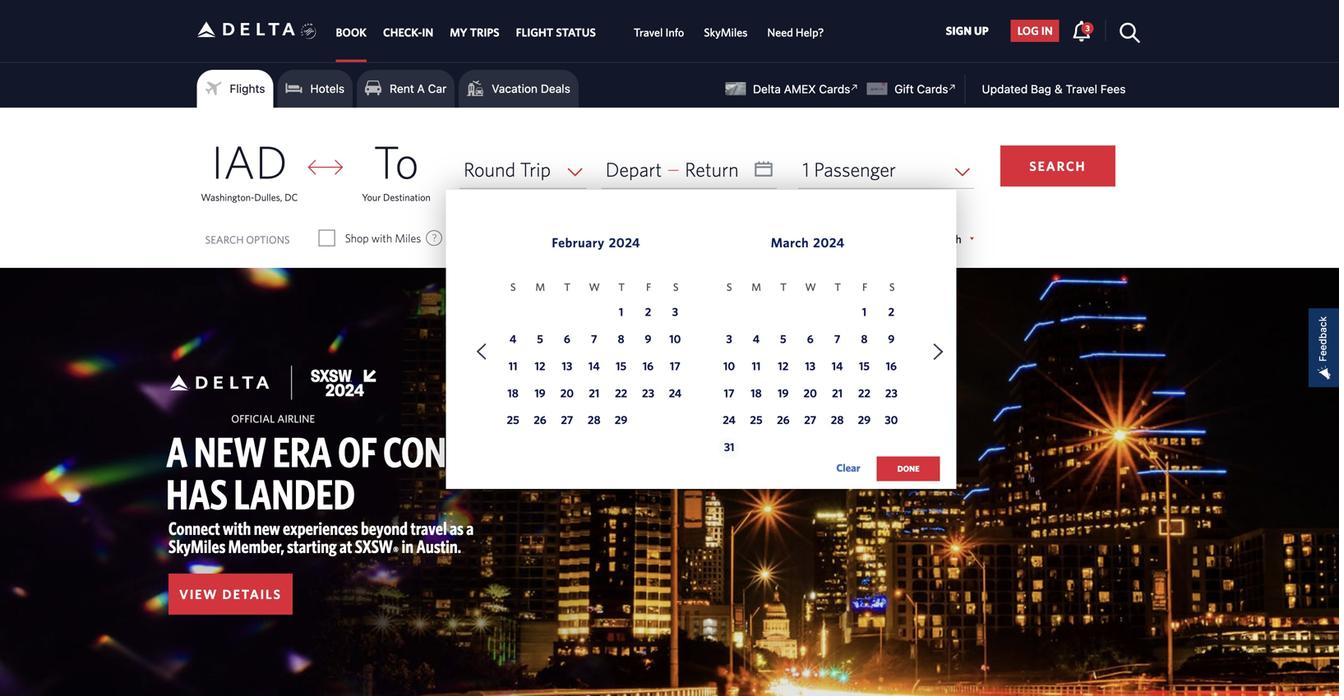 Task type: describe. For each thing, give the bounding box(es) containing it.
1 horizontal spatial 10 link
[[719, 357, 740, 379]]

need
[[768, 25, 793, 39]]

trip
[[520, 158, 551, 181]]

1 6 link from the left
[[557, 330, 578, 352]]

1 link for march 2024
[[854, 303, 875, 325]]

1 passenger
[[803, 158, 896, 181]]

1 11 link from the left
[[503, 357, 524, 379]]

refundable
[[492, 232, 545, 245]]

calendar expanded, use arrow keys to select date application
[[446, 190, 957, 499]]

0 vertical spatial 24 link
[[665, 384, 686, 406]]

beyond
[[361, 518, 408, 539]]

1 27 link from the left
[[557, 411, 578, 433]]

need help? link
[[768, 18, 824, 47]]

in for ® in austin.
[[402, 536, 414, 557]]

2 20 link from the left
[[800, 384, 821, 406]]

hotels link
[[286, 76, 345, 101]]

log in
[[1018, 24, 1053, 37]]

1 vertical spatial 10
[[724, 359, 735, 373]]

0 horizontal spatial 3
[[672, 305, 679, 319]]

19 for second 19 link from the right
[[535, 386, 546, 400]]

2 9 link from the left
[[881, 330, 902, 352]]

vacation deals link
[[467, 76, 571, 101]]

round
[[464, 158, 516, 181]]

11 for first the 11 link from the right
[[752, 359, 761, 373]]

31
[[724, 440, 735, 454]]

sign
[[946, 24, 972, 37]]

travel info
[[634, 25, 685, 39]]

view details
[[179, 587, 282, 602]]

delta amex cards link
[[726, 80, 863, 96]]

connection
[[383, 427, 579, 476]]

era
[[273, 427, 332, 476]]

deals
[[541, 82, 571, 95]]

to your destination
[[362, 134, 431, 203]]

1 9 from the left
[[645, 332, 652, 346]]

11 for 2nd the 11 link from the right
[[509, 359, 518, 373]]

1 13 from the left
[[562, 359, 573, 373]]

0 horizontal spatial 10
[[670, 332, 681, 346]]

clear
[[837, 462, 861, 474]]

0 vertical spatial a
[[417, 82, 425, 95]]

2 18 from the left
[[751, 386, 762, 400]]

has
[[166, 469, 228, 518]]

2 28 link from the left
[[827, 411, 848, 433]]

2 4 from the left
[[753, 332, 760, 346]]

2 11 link from the left
[[746, 357, 767, 379]]

1 15 link from the left
[[611, 357, 632, 379]]

22 for first 22 link from the right
[[859, 386, 871, 400]]

rent a car link
[[365, 76, 447, 101]]

0 horizontal spatial 17 link
[[665, 357, 686, 379]]

amex
[[784, 82, 816, 96]]

my trips link
[[450, 18, 500, 47]]

7 for first 7 link from the right
[[835, 332, 841, 346]]

1 22 link from the left
[[611, 384, 632, 406]]

sign up
[[946, 24, 989, 37]]

2 26 link from the left
[[773, 411, 794, 433]]

2 13 from the left
[[805, 359, 816, 373]]

4 t from the left
[[835, 281, 841, 293]]

with for new
[[223, 518, 251, 539]]

book link
[[336, 18, 367, 47]]

2 18 link from the left
[[746, 384, 767, 406]]

Round Trip field
[[460, 151, 587, 189]]

trips
[[470, 25, 500, 39]]

flight
[[516, 25, 554, 39]]

1 19 link from the left
[[530, 384, 551, 406]]

skymiles link
[[704, 18, 748, 47]]

1 cards from the left
[[819, 82, 851, 96]]

check-in link
[[383, 18, 434, 47]]

3 s from the left
[[727, 281, 732, 293]]

rent
[[390, 82, 414, 95]]

advanced search link
[[878, 232, 974, 246]]

1 vertical spatial 17 link
[[719, 384, 740, 406]]

1 t from the left
[[564, 281, 571, 293]]

at
[[340, 536, 352, 557]]

27 for second 27 link
[[805, 413, 817, 427]]

2 6 from the left
[[807, 332, 814, 346]]

starting
[[287, 536, 337, 557]]

1 for 1 passenger
[[803, 158, 810, 181]]

check-in
[[383, 25, 434, 39]]

car
[[428, 82, 447, 95]]

none text field inside book tab panel
[[602, 151, 777, 189]]

Shop with Miles checkbox
[[320, 230, 334, 247]]

dates
[[658, 232, 683, 245]]

1 vertical spatial 24 link
[[719, 411, 740, 433]]

as
[[450, 518, 464, 539]]

1 8 link from the left
[[611, 330, 632, 352]]

connect with new experiences beyond travel as a skymiles member, starting at sxsw
[[169, 518, 474, 557]]

to
[[374, 134, 419, 188]]

2 21 link from the left
[[827, 384, 848, 406]]

1 16 link from the left
[[638, 357, 659, 379]]

up
[[975, 24, 989, 37]]

delta
[[753, 82, 781, 96]]

skymiles inside connect with new experiences beyond travel as a skymiles member, starting at sxsw
[[169, 536, 226, 557]]

member,
[[228, 536, 284, 557]]

fares
[[547, 232, 572, 245]]

f for february 2024
[[646, 281, 652, 293]]

february
[[552, 235, 605, 250]]

options
[[246, 234, 290, 246]]

1 12 link from the left
[[530, 357, 551, 379]]

1 7 link from the left
[[584, 330, 605, 352]]

return
[[685, 158, 739, 181]]

search
[[929, 232, 962, 246]]

f for march 2024
[[863, 281, 868, 293]]

are
[[686, 232, 701, 245]]

®
[[393, 544, 399, 560]]

2 25 link from the left
[[746, 411, 767, 433]]

31 link
[[719, 438, 740, 460]]

info
[[666, 25, 685, 39]]

dc
[[285, 192, 298, 203]]

1 5 from the left
[[537, 332, 543, 346]]

2 22 link from the left
[[854, 384, 875, 406]]

1 12 from the left
[[535, 359, 546, 373]]

experiences
[[283, 518, 358, 539]]

gift
[[895, 82, 914, 96]]

flights link
[[205, 76, 265, 101]]

travel inside tab list
[[634, 25, 663, 39]]

2 9 from the left
[[889, 332, 895, 346]]

a new era of connection has landed
[[166, 427, 579, 518]]

austin.
[[417, 536, 461, 557]]

2 19 link from the left
[[773, 384, 794, 406]]

2 12 from the left
[[778, 359, 789, 373]]

flexible
[[703, 232, 737, 245]]

clear button
[[837, 456, 861, 480]]

book
[[336, 25, 367, 39]]

depart
[[606, 158, 662, 181]]

bag
[[1031, 82, 1052, 96]]

connect
[[169, 518, 220, 539]]

in
[[422, 25, 434, 39]]

1 4 link from the left
[[503, 330, 524, 352]]

7 for second 7 link from the right
[[591, 332, 597, 346]]

1 26 link from the left
[[530, 411, 551, 433]]

2 horizontal spatial 3 link
[[1072, 20, 1094, 41]]

march
[[771, 235, 809, 250]]

1 vertical spatial travel
[[1066, 82, 1098, 96]]

log
[[1018, 24, 1039, 37]]

this link opens another site in a new window that may not follow the same accessibility policies as delta air lines. image
[[847, 80, 863, 95]]

3 t from the left
[[781, 281, 787, 293]]

status
[[556, 25, 596, 39]]

skymiles inside tab list
[[704, 25, 748, 39]]

2 8 link from the left
[[854, 330, 875, 352]]

2 16 link from the left
[[881, 357, 902, 379]]

28 for second the 28 link from right
[[588, 413, 601, 427]]

1 13 link from the left
[[557, 357, 578, 379]]

24 for topmost 24 link
[[669, 386, 682, 400]]

book tab panel
[[0, 108, 1340, 499]]

1 14 link from the left
[[584, 357, 605, 379]]

delta amex cards
[[753, 82, 851, 96]]

dulles,
[[254, 192, 283, 203]]

m for march
[[752, 281, 762, 293]]

2 cards from the left
[[917, 82, 949, 96]]

a
[[467, 518, 474, 539]]

1 for 1 link for march 2024
[[863, 305, 867, 319]]

1 vertical spatial 3 link
[[665, 303, 686, 325]]

1 29 link from the left
[[611, 411, 632, 433]]

new
[[194, 427, 267, 476]]

1 28 link from the left
[[584, 411, 605, 433]]

2 t from the left
[[619, 281, 625, 293]]

updated bag & travel fees link
[[966, 82, 1126, 96]]

iad
[[211, 134, 288, 188]]

19 for 2nd 19 link from left
[[778, 386, 789, 400]]

4 s from the left
[[890, 281, 895, 293]]

updated bag & travel fees
[[982, 82, 1126, 96]]

rent a car
[[390, 82, 447, 95]]



Task type: locate. For each thing, give the bounding box(es) containing it.
flight status link
[[516, 18, 596, 47]]

2024 for march 2024
[[814, 235, 845, 250]]

2 14 link from the left
[[827, 357, 848, 379]]

2 m from the left
[[752, 281, 762, 293]]

1 2 link from the left
[[638, 303, 659, 325]]

1 horizontal spatial 18 link
[[746, 384, 767, 406]]

0 horizontal spatial 27
[[561, 413, 573, 427]]

view
[[179, 587, 218, 602]]

20 for 1st 20 link from right
[[804, 386, 817, 400]]

22 for 2nd 22 link from the right
[[615, 386, 628, 400]]

search inside button
[[1030, 158, 1087, 174]]

1 vertical spatial with
[[223, 518, 251, 539]]

search options
[[205, 234, 290, 246]]

1 m from the left
[[536, 281, 545, 293]]

0 horizontal spatial m
[[536, 281, 545, 293]]

9 link
[[638, 330, 659, 352], [881, 330, 902, 352]]

0 horizontal spatial 11
[[509, 359, 518, 373]]

2 2024 from the left
[[814, 235, 845, 250]]

2 link
[[638, 303, 659, 325], [881, 303, 902, 325]]

® in austin.
[[393, 536, 461, 560]]

shop
[[345, 232, 369, 245]]

tab list containing book
[[328, 0, 834, 62]]

0 horizontal spatial with
[[223, 518, 251, 539]]

1 horizontal spatial 21 link
[[827, 384, 848, 406]]

1 horizontal spatial 4
[[753, 332, 760, 346]]

2024 for february 2024
[[609, 235, 641, 250]]

1 5 link from the left
[[530, 330, 551, 352]]

1
[[803, 158, 810, 181], [619, 305, 624, 319], [863, 305, 867, 319]]

0 horizontal spatial 4 link
[[503, 330, 524, 352]]

21
[[589, 386, 600, 400], [832, 386, 843, 400]]

advanced
[[878, 232, 927, 246]]

2 20 from the left
[[804, 386, 817, 400]]

0 horizontal spatial 25
[[507, 413, 520, 427]]

24 for the bottommost 24 link
[[723, 413, 736, 427]]

0 horizontal spatial w
[[589, 281, 600, 293]]

18
[[508, 386, 519, 400], [751, 386, 762, 400]]

22
[[615, 386, 628, 400], [859, 386, 871, 400]]

1 horizontal spatial 3
[[727, 332, 733, 346]]

travel left the info
[[634, 25, 663, 39]]

1 horizontal spatial 12 link
[[773, 357, 794, 379]]

1 18 link from the left
[[503, 384, 524, 406]]

m
[[536, 281, 545, 293], [752, 281, 762, 293]]

1 28 from the left
[[588, 413, 601, 427]]

0 horizontal spatial 7 link
[[584, 330, 605, 352]]

1 s from the left
[[511, 281, 516, 293]]

0 horizontal spatial 24 link
[[665, 384, 686, 406]]

delta air lines image
[[197, 4, 296, 55]]

with left new
[[223, 518, 251, 539]]

1 horizontal spatial f
[[863, 281, 868, 293]]

17
[[670, 359, 681, 373], [724, 386, 735, 400]]

1 2 from the left
[[645, 305, 652, 319]]

in right ®
[[402, 536, 414, 557]]

0 horizontal spatial 28
[[588, 413, 601, 427]]

1 22 from the left
[[615, 386, 628, 400]]

1 horizontal spatial travel
[[1066, 82, 1098, 96]]

6 link
[[557, 330, 578, 352], [800, 330, 821, 352]]

2 23 link from the left
[[881, 384, 902, 406]]

skyteam image
[[301, 6, 317, 57]]

t down my dates are flexible checkbox
[[619, 281, 625, 293]]

My dates are flexible checkbox
[[613, 230, 628, 247]]

t down february
[[564, 281, 571, 293]]

&
[[1055, 82, 1063, 96]]

a inside a new era of connection has landed
[[166, 427, 188, 476]]

with right shop at top
[[372, 232, 392, 245]]

1 Passenger field
[[799, 151, 974, 189]]

cards right amex
[[819, 82, 851, 96]]

2 25 from the left
[[750, 413, 763, 427]]

t down the march 2024 at the right of the page
[[835, 281, 841, 293]]

my trips
[[450, 25, 500, 39]]

0 horizontal spatial 1 link
[[611, 303, 632, 325]]

sxsw
[[355, 536, 393, 557]]

w for march
[[806, 281, 816, 293]]

25 for second 25 link from the left
[[750, 413, 763, 427]]

23 for 2nd 23 link from left
[[886, 386, 898, 400]]

1 1 link from the left
[[611, 303, 632, 325]]

1 18 from the left
[[508, 386, 519, 400]]

1 vertical spatial 10 link
[[719, 357, 740, 379]]

cards
[[819, 82, 851, 96], [917, 82, 949, 96]]

2 21 from the left
[[832, 386, 843, 400]]

10 link
[[665, 330, 686, 352], [719, 357, 740, 379]]

travel
[[634, 25, 663, 39], [1066, 82, 1098, 96]]

1 29 from the left
[[615, 413, 628, 427]]

1 horizontal spatial 5 link
[[773, 330, 794, 352]]

1 horizontal spatial 4 link
[[746, 330, 767, 352]]

0 vertical spatial 24
[[669, 386, 682, 400]]

1 vertical spatial in
[[402, 536, 414, 557]]

1 vertical spatial search
[[205, 234, 244, 246]]

in inside button
[[1042, 24, 1053, 37]]

0 horizontal spatial skymiles
[[169, 536, 226, 557]]

1 horizontal spatial 24
[[723, 413, 736, 427]]

2 7 from the left
[[835, 332, 841, 346]]

0 horizontal spatial 10 link
[[665, 330, 686, 352]]

1 horizontal spatial 9
[[889, 332, 895, 346]]

0 horizontal spatial 22
[[615, 386, 628, 400]]

1 w from the left
[[589, 281, 600, 293]]

20
[[561, 386, 574, 400], [804, 386, 817, 400]]

0 horizontal spatial travel
[[634, 25, 663, 39]]

0 vertical spatial 17 link
[[665, 357, 686, 379]]

0 horizontal spatial 2024
[[609, 235, 641, 250]]

1 horizontal spatial 23 link
[[881, 384, 902, 406]]

in for log in
[[1042, 24, 1053, 37]]

17 for the leftmost 17 link
[[670, 359, 681, 373]]

1 vertical spatial a
[[166, 427, 188, 476]]

1 26 from the left
[[534, 413, 547, 427]]

w down the march 2024 at the right of the page
[[806, 281, 816, 293]]

24
[[669, 386, 682, 400], [723, 413, 736, 427]]

26
[[534, 413, 547, 427], [777, 413, 790, 427]]

1 vertical spatial 24
[[723, 413, 736, 427]]

1 horizontal spatial 6
[[807, 332, 814, 346]]

0 horizontal spatial 21 link
[[584, 384, 605, 406]]

tab list
[[328, 0, 834, 62]]

2 link for february 2024
[[638, 303, 659, 325]]

16 for 2nd the 16 "link" from right
[[643, 359, 654, 373]]

1 23 link from the left
[[638, 384, 659, 406]]

2 for february 2024
[[645, 305, 652, 319]]

w down the february 2024
[[589, 281, 600, 293]]

destination
[[383, 192, 431, 203]]

1 4 from the left
[[510, 332, 517, 346]]

1 horizontal spatial 21
[[832, 386, 843, 400]]

a left new
[[166, 427, 188, 476]]

15
[[616, 359, 627, 373], [859, 359, 870, 373]]

0 horizontal spatial 6
[[564, 332, 571, 346]]

0 horizontal spatial cards
[[819, 82, 851, 96]]

2 5 from the left
[[781, 332, 787, 346]]

1 horizontal spatial 15
[[859, 359, 870, 373]]

1 horizontal spatial 15 link
[[854, 357, 875, 379]]

1 horizontal spatial 26
[[777, 413, 790, 427]]

0 horizontal spatial 25 link
[[503, 411, 524, 433]]

27 link
[[557, 411, 578, 433], [800, 411, 821, 433]]

0 horizontal spatial 19
[[535, 386, 546, 400]]

2 4 link from the left
[[746, 330, 767, 352]]

0 vertical spatial 10
[[670, 332, 681, 346]]

my dates are flexible
[[639, 232, 737, 245]]

travel info link
[[634, 18, 685, 47]]

1 horizontal spatial 11
[[752, 359, 761, 373]]

17 for the bottom 17 link
[[724, 386, 735, 400]]

search down washington-
[[205, 234, 244, 246]]

t down march
[[781, 281, 787, 293]]

w for february
[[589, 281, 600, 293]]

search
[[1030, 158, 1087, 174], [205, 234, 244, 246]]

shop with miles
[[345, 232, 421, 245]]

2 11 from the left
[[752, 359, 761, 373]]

2 link down 'advanced'
[[881, 303, 902, 325]]

1 horizontal spatial 12
[[778, 359, 789, 373]]

1 vertical spatial 3
[[672, 305, 679, 319]]

log in button
[[1011, 20, 1060, 42]]

2 w from the left
[[806, 281, 816, 293]]

2 2 from the left
[[889, 305, 895, 319]]

done button
[[877, 457, 941, 482]]

2 29 from the left
[[858, 413, 871, 427]]

1 horizontal spatial m
[[752, 281, 762, 293]]

27
[[561, 413, 573, 427], [805, 413, 817, 427]]

13
[[562, 359, 573, 373], [805, 359, 816, 373]]

0 horizontal spatial 8
[[618, 332, 625, 346]]

1 horizontal spatial 13 link
[[800, 357, 821, 379]]

1 25 link from the left
[[503, 411, 524, 433]]

8 for second 8 link from left
[[861, 332, 868, 346]]

s down 'advanced'
[[890, 281, 895, 293]]

1 25 from the left
[[507, 413, 520, 427]]

1 20 link from the left
[[557, 384, 578, 406]]

1 for 1 link related to february 2024
[[619, 305, 624, 319]]

travel right the &
[[1066, 82, 1098, 96]]

1 21 link from the left
[[584, 384, 605, 406]]

done
[[898, 464, 920, 474]]

0 vertical spatial in
[[1042, 24, 1053, 37]]

updated
[[982, 82, 1028, 96]]

0 horizontal spatial 16 link
[[638, 357, 659, 379]]

with inside book tab panel
[[372, 232, 392, 245]]

None text field
[[602, 151, 777, 189]]

1 9 link from the left
[[638, 330, 659, 352]]

29 for second 29 link from the right
[[615, 413, 628, 427]]

29
[[615, 413, 628, 427], [858, 413, 871, 427]]

2 2 link from the left
[[881, 303, 902, 325]]

vacation deals
[[492, 82, 571, 95]]

1 15 from the left
[[616, 359, 627, 373]]

2 15 from the left
[[859, 359, 870, 373]]

5 link
[[530, 330, 551, 352], [773, 330, 794, 352]]

30
[[885, 413, 898, 427]]

2 f from the left
[[863, 281, 868, 293]]

2 link for march 2024
[[881, 303, 902, 325]]

2024 left dates
[[609, 235, 641, 250]]

search for search
[[1030, 158, 1087, 174]]

19
[[535, 386, 546, 400], [778, 386, 789, 400]]

my
[[639, 232, 655, 245]]

1 14 from the left
[[589, 359, 600, 373]]

1 20 from the left
[[561, 386, 574, 400]]

16
[[643, 359, 654, 373], [886, 359, 897, 373]]

2 27 from the left
[[805, 413, 817, 427]]

1 horizontal spatial 2024
[[814, 235, 845, 250]]

2 1 link from the left
[[854, 303, 875, 325]]

1 19 from the left
[[535, 386, 546, 400]]

2 6 link from the left
[[800, 330, 821, 352]]

20 for 2nd 20 link from right
[[561, 386, 574, 400]]

with inside connect with new experiences beyond travel as a skymiles member, starting at sxsw
[[223, 518, 251, 539]]

0 horizontal spatial 6 link
[[557, 330, 578, 352]]

0 horizontal spatial 2
[[645, 305, 652, 319]]

0 horizontal spatial 29
[[615, 413, 628, 427]]

2 29 link from the left
[[854, 411, 875, 433]]

27 for second 27 link from right
[[561, 413, 573, 427]]

2 down 'my'
[[645, 305, 652, 319]]

6
[[564, 332, 571, 346], [807, 332, 814, 346]]

0 horizontal spatial 15 link
[[611, 357, 632, 379]]

2 13 link from the left
[[800, 357, 821, 379]]

1 horizontal spatial 27
[[805, 413, 817, 427]]

february 2024
[[552, 235, 641, 250]]

washington-
[[201, 192, 254, 203]]

15 for 1st '15' link
[[616, 359, 627, 373]]

0 horizontal spatial 5 link
[[530, 330, 551, 352]]

2 vertical spatial 3 link
[[719, 330, 740, 352]]

2024 right march
[[814, 235, 845, 250]]

cards right gift
[[917, 82, 949, 96]]

2 16 from the left
[[886, 359, 897, 373]]

0 horizontal spatial 26 link
[[530, 411, 551, 433]]

1 horizontal spatial 1
[[803, 158, 810, 181]]

this link opens another site in a new window that may not follow the same accessibility policies as delta air lines. image
[[945, 80, 961, 95]]

2 s from the left
[[673, 281, 679, 293]]

m for february
[[536, 281, 545, 293]]

1 11 from the left
[[509, 359, 518, 373]]

w
[[589, 281, 600, 293], [806, 281, 816, 293]]

1 horizontal spatial 6 link
[[800, 330, 821, 352]]

need help?
[[768, 25, 824, 39]]

0 horizontal spatial f
[[646, 281, 652, 293]]

1 horizontal spatial 29 link
[[854, 411, 875, 433]]

hotels
[[310, 82, 345, 95]]

2 26 from the left
[[777, 413, 790, 427]]

2 27 link from the left
[[800, 411, 821, 433]]

t
[[564, 281, 571, 293], [619, 281, 625, 293], [781, 281, 787, 293], [835, 281, 841, 293]]

0 horizontal spatial 18
[[508, 386, 519, 400]]

search for search options
[[205, 234, 244, 246]]

s down dates
[[673, 281, 679, 293]]

1 link for february 2024
[[611, 303, 632, 325]]

29 link
[[611, 411, 632, 433], [854, 411, 875, 433]]

1 horizontal spatial w
[[806, 281, 816, 293]]

flight status
[[516, 25, 596, 39]]

1 horizontal spatial 16 link
[[881, 357, 902, 379]]

1 7 from the left
[[591, 332, 597, 346]]

0 horizontal spatial 17
[[670, 359, 681, 373]]

gift cards link
[[867, 80, 961, 96]]

1 16 from the left
[[643, 359, 654, 373]]

1 horizontal spatial 11 link
[[746, 357, 767, 379]]

2 link down 'my'
[[638, 303, 659, 325]]

28 link
[[584, 411, 605, 433], [827, 411, 848, 433]]

8 for 2nd 8 link from the right
[[618, 332, 625, 346]]

1 horizontal spatial a
[[417, 82, 425, 95]]

your
[[362, 192, 381, 203]]

s
[[511, 281, 516, 293], [673, 281, 679, 293], [727, 281, 732, 293], [890, 281, 895, 293]]

0 horizontal spatial 8 link
[[611, 330, 632, 352]]

15 for 2nd '15' link from the left
[[859, 359, 870, 373]]

4
[[510, 332, 517, 346], [753, 332, 760, 346]]

in inside the ® in austin.
[[402, 536, 414, 557]]

with for miles
[[372, 232, 392, 245]]

1 horizontal spatial 28
[[831, 413, 844, 427]]

details
[[222, 587, 282, 602]]

2 19 from the left
[[778, 386, 789, 400]]

advanced search
[[878, 232, 962, 246]]

in right log
[[1042, 24, 1053, 37]]

0 horizontal spatial 4
[[510, 332, 517, 346]]

23 link
[[638, 384, 659, 406], [881, 384, 902, 406]]

2 15 link from the left
[[854, 357, 875, 379]]

1 horizontal spatial 19 link
[[773, 384, 794, 406]]

0 horizontal spatial 3 link
[[665, 303, 686, 325]]

a left car
[[417, 82, 425, 95]]

2 22 from the left
[[859, 386, 871, 400]]

1 21 from the left
[[589, 386, 600, 400]]

my
[[450, 25, 468, 39]]

19 link
[[530, 384, 551, 406], [773, 384, 794, 406]]

0 horizontal spatial 22 link
[[611, 384, 632, 406]]

1 horizontal spatial 28 link
[[827, 411, 848, 433]]

new
[[254, 518, 280, 539]]

0 vertical spatial 10 link
[[665, 330, 686, 352]]

2 12 link from the left
[[773, 357, 794, 379]]

0 vertical spatial 3
[[1086, 23, 1090, 33]]

7
[[591, 332, 597, 346], [835, 332, 841, 346]]

28 for second the 28 link
[[831, 413, 844, 427]]

1 horizontal spatial 14 link
[[827, 357, 848, 379]]

1 6 from the left
[[564, 332, 571, 346]]

1 8 from the left
[[618, 332, 625, 346]]

1 horizontal spatial 19
[[778, 386, 789, 400]]

1 horizontal spatial 29
[[858, 413, 871, 427]]

1 horizontal spatial 20 link
[[800, 384, 821, 406]]

1 horizontal spatial 22
[[859, 386, 871, 400]]

s down flexible at the right top of the page
[[727, 281, 732, 293]]

1 horizontal spatial 16
[[886, 359, 897, 373]]

0 horizontal spatial 23
[[642, 386, 655, 400]]

11 link
[[503, 357, 524, 379], [746, 357, 767, 379]]

gift cards
[[895, 82, 949, 96]]

0 horizontal spatial 9
[[645, 332, 652, 346]]

1 inside field
[[803, 158, 810, 181]]

travel
[[411, 518, 447, 539]]

0 horizontal spatial 24
[[669, 386, 682, 400]]

1 horizontal spatial 3 link
[[719, 330, 740, 352]]

16 for first the 16 "link" from right
[[886, 359, 897, 373]]

2 down 'advanced'
[[889, 305, 895, 319]]

25 for 1st 25 link from left
[[507, 413, 520, 427]]

s down 'refundable'
[[511, 281, 516, 293]]

1 vertical spatial 17
[[724, 386, 735, 400]]

0 horizontal spatial 26
[[534, 413, 547, 427]]

1 23 from the left
[[642, 386, 655, 400]]

sign up link
[[940, 20, 996, 42]]

1 horizontal spatial 10
[[724, 359, 735, 373]]

2 8 from the left
[[861, 332, 868, 346]]

2 14 from the left
[[832, 359, 843, 373]]

skymiles right the info
[[704, 25, 748, 39]]

2 5 link from the left
[[773, 330, 794, 352]]

2 for march 2024
[[889, 305, 895, 319]]

2 7 link from the left
[[827, 330, 848, 352]]

skymiles up view
[[169, 536, 226, 557]]

11
[[509, 359, 518, 373], [752, 359, 761, 373]]

25 link
[[503, 411, 524, 433], [746, 411, 767, 433]]

check-
[[383, 25, 422, 39]]

search down the &
[[1030, 158, 1087, 174]]

23 for first 23 link from the left
[[642, 386, 655, 400]]

0 vertical spatial search
[[1030, 158, 1087, 174]]

29 for first 29 link from the right
[[858, 413, 871, 427]]



Task type: vqa. For each thing, say whether or not it's contained in the screenshot.


